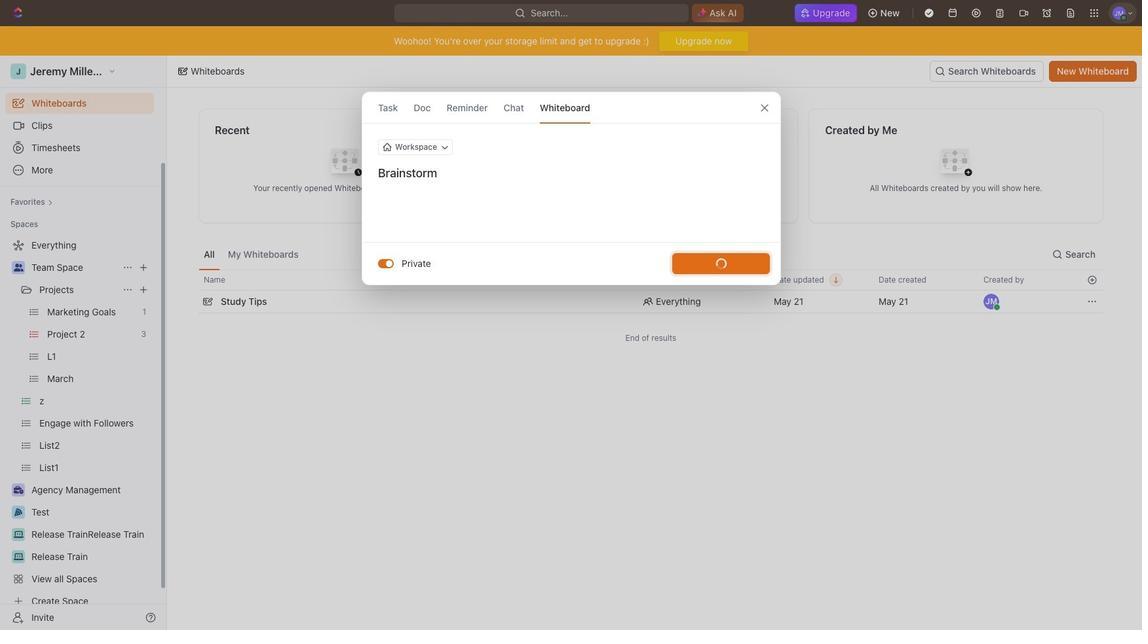 Task type: describe. For each thing, give the bounding box(es) containing it.
no recent whiteboards image
[[320, 139, 372, 191]]

Name this Whiteboard... field
[[362, 166, 780, 182]]

sidebar navigation
[[0, 56, 167, 631]]

tree inside sidebar navigation
[[5, 235, 154, 613]]

1 row from the top
[[199, 270, 1103, 291]]

no created by me whiteboards image
[[930, 139, 982, 191]]



Task type: locate. For each thing, give the bounding box(es) containing it.
user group image
[[13, 264, 23, 272]]

row
[[199, 270, 1103, 291], [199, 289, 1103, 315]]

tree
[[5, 235, 154, 613]]

jeremy miller, , online image
[[993, 304, 1000, 311]]

table
[[199, 270, 1103, 315]]

dialog
[[361, 92, 781, 286]]

tab list
[[199, 239, 304, 270]]

jeremy miller, , online element
[[984, 294, 1000, 311]]

2 row from the top
[[199, 289, 1103, 315]]



Task type: vqa. For each thing, say whether or not it's contained in the screenshot.
the rightmost agency management link
no



